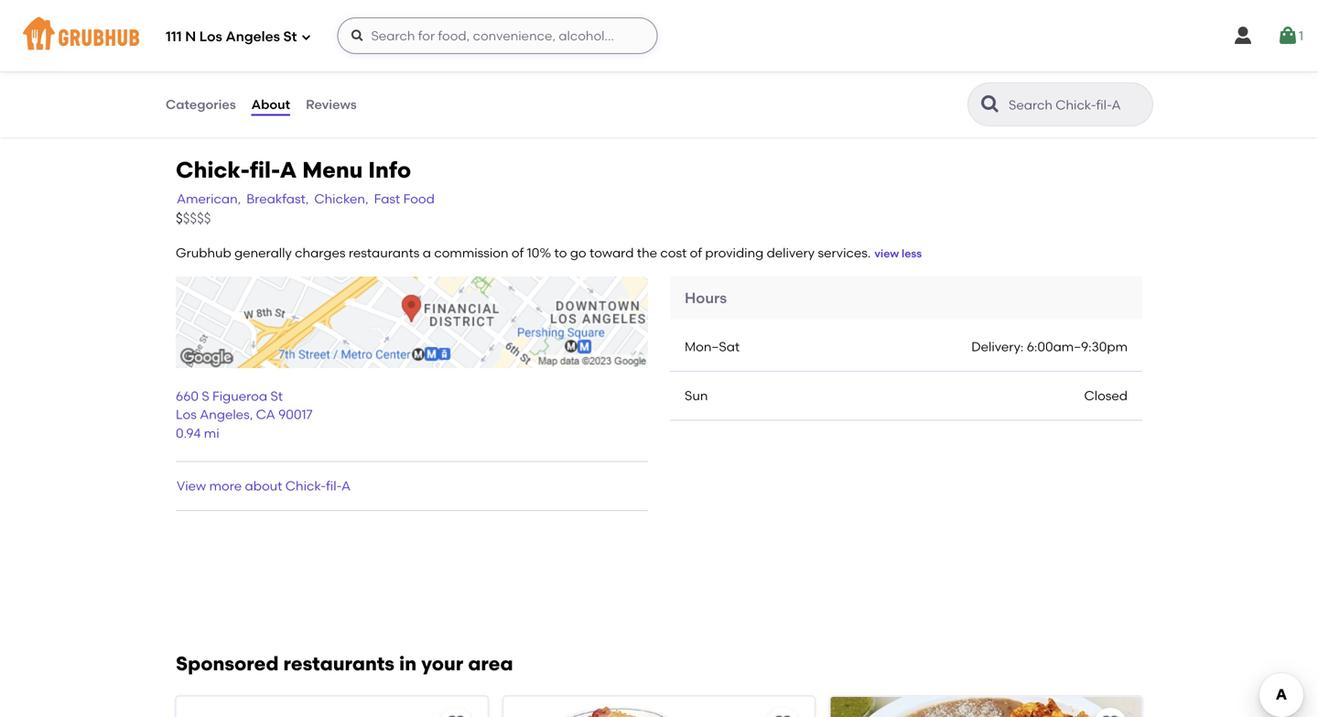 Task type: locate. For each thing, give the bounding box(es) containing it.
fast food button
[[373, 188, 436, 209]]

in
[[399, 652, 417, 675]]

0 horizontal spatial chick-
[[176, 157, 250, 183]]

delivery: 6:00am–9:30pm
[[972, 339, 1128, 355]]

0 vertical spatial chick-
[[176, 157, 250, 183]]

reviews button
[[305, 71, 358, 137]]

sponsored restaurants in your area
[[176, 652, 513, 675]]

fil- up "breakfast,"
[[250, 157, 280, 183]]

2 svg image from the left
[[1278, 25, 1300, 47]]

0 vertical spatial fil-
[[250, 157, 280, 183]]

angeles right n
[[226, 29, 280, 45]]

st inside 660 s figueroa st los angeles , ca 90017 0.94 mi
[[271, 388, 283, 404]]

view less button
[[875, 246, 922, 262]]

of
[[512, 245, 524, 260], [690, 245, 703, 260]]

fil- right about
[[326, 478, 342, 494]]

restaurants left the a
[[349, 245, 420, 260]]

1 save this restaurant image from the left
[[445, 713, 467, 717]]

1 vertical spatial angeles
[[200, 407, 250, 422]]

info
[[368, 157, 411, 183]]

0 horizontal spatial svg image
[[1233, 25, 1255, 47]]

ihop logo image
[[504, 697, 815, 717]]

2 save this restaurant image from the left
[[1100, 713, 1122, 717]]

1 vertical spatial st
[[271, 388, 283, 404]]

los inside 660 s figueroa st los angeles , ca 90017 0.94 mi
[[176, 407, 197, 422]]

mi
[[204, 425, 220, 441]]

los
[[199, 29, 222, 45], [176, 407, 197, 422]]

generally
[[235, 245, 292, 260]]

1 vertical spatial los
[[176, 407, 197, 422]]

less
[[902, 247, 922, 260]]

sponsored
[[176, 652, 279, 675]]

660 s figueroa st los angeles , ca 90017 0.94 mi
[[176, 388, 313, 441]]

0 horizontal spatial of
[[512, 245, 524, 260]]

sun
[[685, 388, 708, 403]]

chick-
[[176, 157, 250, 183], [286, 478, 326, 494]]

90017
[[279, 407, 313, 422]]

fil-
[[250, 157, 280, 183], [326, 478, 342, 494]]

to
[[555, 245, 567, 260]]

save this restaurant button for restaurante el mike logo on the bottom of page
[[1095, 708, 1128, 717]]

1 horizontal spatial save this restaurant image
[[1100, 713, 1122, 717]]

your
[[422, 652, 464, 675]]

of right cost
[[690, 245, 703, 260]]

about
[[245, 478, 283, 494]]

2 of from the left
[[690, 245, 703, 260]]

view
[[177, 478, 206, 494]]

delivery
[[767, 245, 815, 260]]

chicken,
[[315, 191, 369, 206]]

services.
[[818, 245, 871, 260]]

1 horizontal spatial svg image
[[1278, 25, 1300, 47]]

go
[[570, 245, 587, 260]]

angeles inside 660 s figueroa st los angeles , ca 90017 0.94 mi
[[200, 407, 250, 422]]

chick-fil-a menu info
[[176, 157, 411, 183]]

save this restaurant image
[[445, 713, 467, 717], [1100, 713, 1122, 717]]

1 horizontal spatial of
[[690, 245, 703, 260]]

0 vertical spatial angeles
[[226, 29, 280, 45]]

,
[[250, 407, 253, 422]]

st up about
[[283, 29, 297, 45]]

categories
[[166, 96, 236, 112]]

0 horizontal spatial los
[[176, 407, 197, 422]]

los right n
[[199, 29, 222, 45]]

restaurants
[[349, 245, 420, 260], [284, 652, 395, 675]]

0 vertical spatial a
[[280, 157, 297, 183]]

1 horizontal spatial chick-
[[286, 478, 326, 494]]

10%
[[527, 245, 552, 260]]

2 horizontal spatial save this restaurant button
[[1095, 708, 1128, 717]]

closed
[[1085, 388, 1128, 403]]

american, breakfast, chicken, fast food
[[177, 191, 435, 206]]

breakfast, button
[[246, 188, 310, 209]]

$
[[176, 210, 183, 227]]

st
[[283, 29, 297, 45], [271, 388, 283, 404]]

american, button
[[176, 188, 242, 209]]

st inside main navigation navigation
[[283, 29, 297, 45]]

3 save this restaurant button from the left
[[1095, 708, 1128, 717]]

grubhub generally charges restaurants a commission of 10% to go toward the cost of providing delivery services. view less
[[176, 245, 922, 260]]

0 vertical spatial st
[[283, 29, 297, 45]]

breakfast,
[[247, 191, 309, 206]]

s
[[202, 388, 209, 404]]

0 horizontal spatial fil-
[[250, 157, 280, 183]]

1 vertical spatial fil-
[[326, 478, 342, 494]]

a
[[280, 157, 297, 183], [342, 478, 351, 494]]

save this restaurant button
[[440, 708, 473, 717], [767, 708, 800, 717], [1095, 708, 1128, 717]]

a up "breakfast,"
[[280, 157, 297, 183]]

main navigation navigation
[[0, 0, 1319, 71]]

chick- up american,
[[176, 157, 250, 183]]

food
[[404, 191, 435, 206]]

svg image inside 1 button
[[1278, 25, 1300, 47]]

angeles inside main navigation navigation
[[226, 29, 280, 45]]

1 save this restaurant button from the left
[[440, 708, 473, 717]]

svg image
[[1233, 25, 1255, 47], [1278, 25, 1300, 47]]

hours
[[685, 289, 727, 307]]

0 vertical spatial los
[[199, 29, 222, 45]]

los down 660
[[176, 407, 197, 422]]

0 horizontal spatial save this restaurant button
[[440, 708, 473, 717]]

cost
[[661, 245, 687, 260]]

2 save this restaurant button from the left
[[767, 708, 800, 717]]

restaurante el mike logo image
[[831, 697, 1142, 717]]

chick- right about
[[286, 478, 326, 494]]

fast
[[374, 191, 400, 206]]

about
[[252, 96, 290, 112]]

1 horizontal spatial los
[[199, 29, 222, 45]]

wendy's logo image
[[177, 697, 488, 717]]

1 vertical spatial a
[[342, 478, 351, 494]]

111 n los angeles st
[[166, 29, 297, 45]]

the
[[637, 245, 658, 260]]

save this restaurant button for ihop logo
[[767, 708, 800, 717]]

1 vertical spatial chick-
[[286, 478, 326, 494]]

a right about
[[342, 478, 351, 494]]

angeles up mi
[[200, 407, 250, 422]]

of left 10%
[[512, 245, 524, 260]]

restaurants up wendy's logo
[[284, 652, 395, 675]]

providing
[[706, 245, 764, 260]]

search icon image
[[980, 93, 1002, 115]]

st up ca
[[271, 388, 283, 404]]

1 horizontal spatial save this restaurant button
[[767, 708, 800, 717]]

angeles
[[226, 29, 280, 45], [200, 407, 250, 422]]

660
[[176, 388, 199, 404]]

ca
[[256, 407, 275, 422]]

categories button
[[165, 71, 237, 137]]

1 vertical spatial restaurants
[[284, 652, 395, 675]]

0 horizontal spatial save this restaurant image
[[445, 713, 467, 717]]

n
[[185, 29, 196, 45]]

mon–sat
[[685, 339, 740, 355]]

svg image
[[350, 28, 365, 43], [301, 32, 312, 43]]



Task type: describe. For each thing, give the bounding box(es) containing it.
grubhub
[[176, 245, 231, 260]]

reviews
[[306, 96, 357, 112]]

charges
[[295, 245, 346, 260]]

american,
[[177, 191, 241, 206]]

1 svg image from the left
[[1233, 25, 1255, 47]]

more
[[209, 478, 242, 494]]

1 of from the left
[[512, 245, 524, 260]]

toward
[[590, 245, 634, 260]]

stirrer image
[[599, 0, 736, 29]]

delivery:
[[972, 339, 1024, 355]]

0.94
[[176, 425, 201, 441]]

1 horizontal spatial a
[[342, 478, 351, 494]]

figueroa
[[213, 388, 268, 404]]

1 button
[[1278, 19, 1304, 52]]

Search Chick-fil-A search field
[[1008, 96, 1148, 114]]

111
[[166, 29, 182, 45]]

view more about chick-fil-a
[[177, 478, 351, 494]]

about button
[[251, 71, 291, 137]]

0 vertical spatial restaurants
[[349, 245, 420, 260]]

0 horizontal spatial svg image
[[301, 32, 312, 43]]

view
[[875, 247, 900, 260]]

Search for food, convenience, alcohol... search field
[[338, 17, 658, 54]]

los inside main navigation navigation
[[199, 29, 222, 45]]

chicken, button
[[314, 188, 370, 209]]

6:00am–9:30pm
[[1027, 339, 1128, 355]]

1 horizontal spatial svg image
[[350, 28, 365, 43]]

commission
[[434, 245, 509, 260]]

a
[[423, 245, 431, 260]]

menu
[[302, 157, 363, 183]]

1 horizontal spatial fil-
[[326, 478, 342, 494]]

save this restaurant image
[[773, 713, 795, 717]]

$$$$$
[[176, 210, 211, 227]]

0 horizontal spatial a
[[280, 157, 297, 183]]

save this restaurant image for the save this restaurant button corresponding to restaurante el mike logo on the bottom of page
[[1100, 713, 1122, 717]]

1
[[1300, 28, 1304, 43]]

save this restaurant image for the save this restaurant button corresponding to wendy's logo
[[445, 713, 467, 717]]

save this restaurant button for wendy's logo
[[440, 708, 473, 717]]

area
[[468, 652, 513, 675]]



Task type: vqa. For each thing, say whether or not it's contained in the screenshot.
Grubhub plus flag logo for Unlock $0 delivery fees
no



